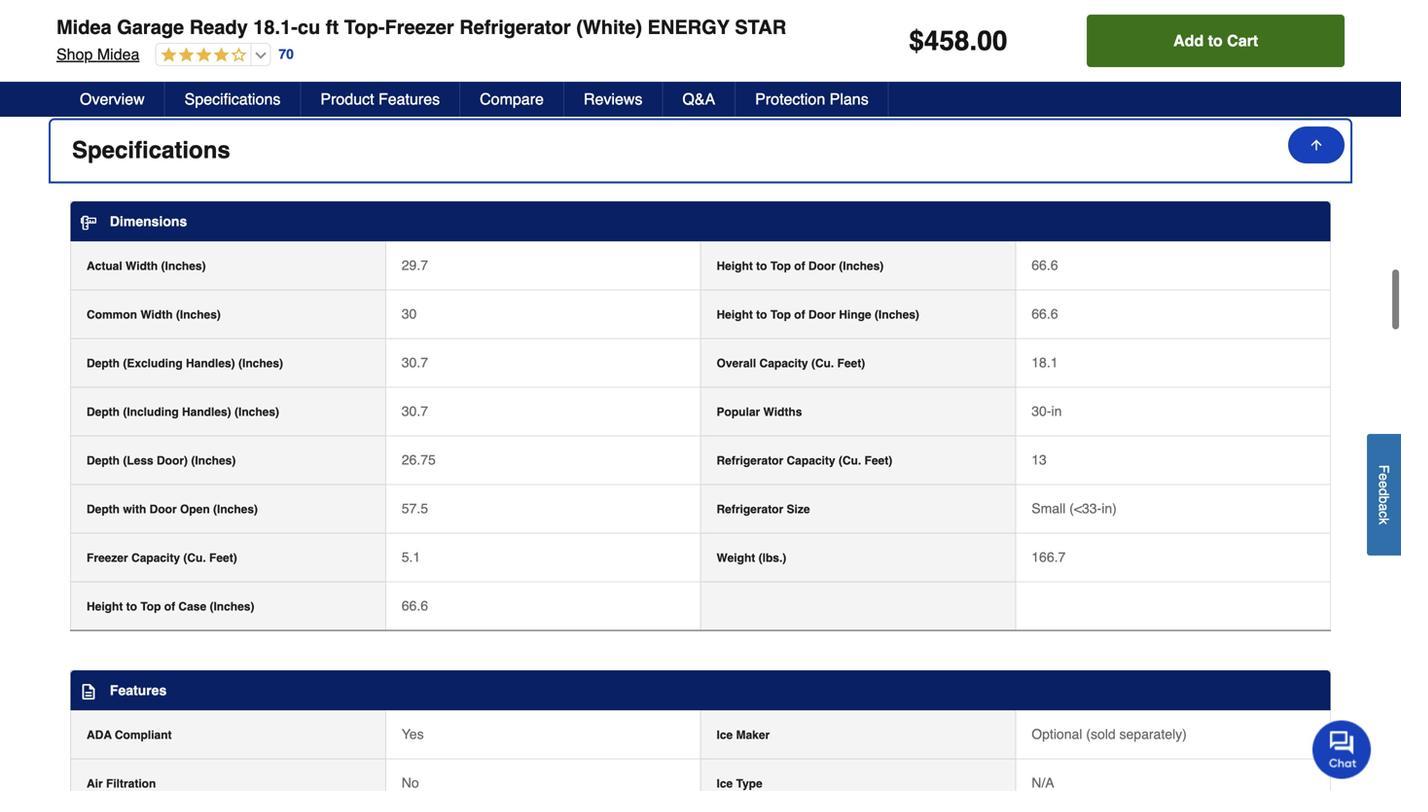 Task type: locate. For each thing, give the bounding box(es) containing it.
ice for yes
[[717, 729, 733, 742]]

protection
[[755, 90, 825, 108]]

&
[[699, 5, 709, 20]]

2 vertical spatial (cu.
[[183, 551, 206, 565]]

30.7 up the '26.75'
[[402, 403, 428, 419]]

overall capacity (cu. feet)
[[717, 357, 865, 370]]

link icon image
[[324, 69, 338, 82]]

features up compliant
[[110, 683, 167, 698]]

66.6 for 30
[[1032, 306, 1058, 322]]

ice type
[[717, 777, 763, 791]]

to up the overall
[[756, 308, 767, 322]]

add to cart button
[[1087, 15, 1345, 67]]

refrigerator capacity (cu. feet)
[[717, 454, 893, 468]]

3 depth from the top
[[87, 454, 120, 468]]

no
[[120, 5, 138, 20], [402, 775, 419, 791]]

ice left the type
[[717, 777, 733, 791]]

of for height to top of case (inches)
[[164, 600, 175, 614]]

notes image
[[81, 684, 96, 700]]

1 vertical spatial specifications button
[[51, 120, 1351, 182]]

(inches) right open
[[213, 503, 258, 516]]

specifications button down 4.2 stars image
[[165, 82, 301, 117]]

(inches) down depth (excluding handles) (inches)
[[235, 405, 279, 419]]

depth (including handles) (inches)
[[87, 405, 279, 419]]

capacity up height to top of case (inches)
[[131, 551, 180, 565]]

compliant
[[115, 729, 172, 742]]

depth
[[87, 357, 120, 370], [87, 405, 120, 419], [87, 454, 120, 468], [87, 503, 120, 516]]

to inside add to cart button
[[1208, 32, 1223, 50]]

30
[[402, 306, 417, 322]]

ice left maker
[[717, 729, 733, 742]]

overview
[[80, 90, 145, 108]]

to down freezer capacity (cu. feet)
[[126, 600, 137, 614]]

door)
[[157, 454, 188, 468]]

specifications button down q&a button
[[51, 120, 1351, 182]]

refrigerator up compare at left
[[460, 16, 571, 38]]

depth with door open (inches)
[[87, 503, 258, 516]]

to right add
[[1208, 32, 1223, 50]]

30.7 down 30
[[402, 355, 428, 370]]

1 vertical spatial refrigerator
[[717, 454, 784, 468]]

66.6 for 29.7
[[1032, 257, 1058, 273]]

specifications down "65" at the top of the page
[[185, 90, 281, 108]]

frost
[[141, 5, 172, 20]]

0 horizontal spatial (cu.
[[183, 551, 206, 565]]

capacity up size
[[787, 454, 836, 468]]

height down freezer capacity (cu. feet)
[[87, 600, 123, 614]]

1 ice from the top
[[717, 729, 733, 742]]

no up temperatures
[[120, 5, 138, 20]]

of left 'food,'
[[556, 5, 568, 20]]

1 vertical spatial feet)
[[865, 454, 893, 468]]

no down yes
[[402, 775, 419, 791]]

2 depth from the top
[[87, 405, 120, 419]]

popular
[[717, 405, 760, 419]]

overview button
[[60, 82, 165, 117]]

features
[[379, 90, 440, 108], [110, 683, 167, 698]]

(inches) right 'door)' on the left bottom
[[191, 454, 236, 468]]

e up the d
[[1377, 473, 1392, 481]]

2 vertical spatial refrigerator
[[717, 503, 784, 516]]

top up height to top of door hinge (inches)
[[771, 259, 791, 273]]

overall
[[717, 357, 756, 370]]

yes
[[402, 727, 424, 742]]

popular widths
[[717, 405, 802, 419]]

1 vertical spatial freezer
[[87, 551, 128, 565]]

refrigerator down popular widths
[[717, 454, 784, 468]]

0 vertical spatial 66.6
[[1032, 257, 1058, 273]]

30-
[[1032, 403, 1052, 419]]

0 vertical spatial handles)
[[186, 357, 235, 370]]

of
[[556, 5, 568, 20], [794, 259, 805, 273], [794, 308, 805, 322], [164, 600, 175, 614]]

0 vertical spatial (cu.
[[812, 357, 834, 370]]

0 vertical spatial refrigerator
[[460, 16, 571, 38]]

1 horizontal spatial (cu.
[[812, 357, 834, 370]]

chevron up image
[[1310, 141, 1329, 160]]

top left case
[[140, 600, 161, 614]]

4 depth from the top
[[87, 503, 120, 516]]

1 horizontal spatial features
[[379, 90, 440, 108]]

0 vertical spatial midea
[[56, 16, 112, 38]]

midea up ca residents:
[[97, 45, 140, 63]]

of down the height to top of door (inches)
[[794, 308, 805, 322]]

refrigerator left size
[[717, 503, 784, 516]]

0 vertical spatial ice
[[717, 729, 733, 742]]

optional
[[1032, 727, 1083, 742]]

1 30.7 from the top
[[402, 355, 428, 370]]

depth left with in the left of the page
[[87, 503, 120, 516]]

actual width (inches)
[[87, 259, 206, 273]]

depth for small (<33-in)
[[87, 503, 120, 516]]

specifications for specifications button to the bottom
[[72, 137, 230, 164]]

(inches) right case
[[210, 600, 254, 614]]

no inside 'total no frost - does not require manual defrosting, maximizes the freshness of food, maintain better & consistent temperatures'
[[120, 5, 138, 20]]

to for height to top of door (inches)
[[756, 259, 767, 273]]

.
[[970, 25, 977, 56]]

(inches) up depth (excluding handles) (inches)
[[176, 308, 221, 322]]

dimensions image
[[81, 215, 96, 231]]

width right actual
[[126, 259, 158, 273]]

2 vertical spatial 66.6
[[402, 598, 428, 614]]

1 horizontal spatial freezer
[[385, 16, 454, 38]]

midea up shop
[[56, 16, 112, 38]]

1 vertical spatial top
[[771, 308, 791, 322]]

height to top of door hinge (inches)
[[717, 308, 920, 322]]

maker
[[736, 729, 770, 742]]

top up overall capacity (cu. feet)
[[771, 308, 791, 322]]

2 horizontal spatial (cu.
[[839, 454, 861, 468]]

ada compliant
[[87, 729, 172, 742]]

18.1
[[1032, 355, 1058, 370]]

capacity
[[760, 357, 808, 370], [787, 454, 836, 468], [131, 551, 180, 565]]

(lbs.)
[[759, 551, 787, 565]]

00
[[977, 25, 1008, 56]]

specifications down overview button
[[72, 137, 230, 164]]

(cu. for 18.1
[[812, 357, 834, 370]]

width right common
[[140, 308, 173, 322]]

0 vertical spatial capacity
[[760, 357, 808, 370]]

e up b
[[1377, 481, 1392, 488]]

2 30.7 from the top
[[402, 403, 428, 419]]

dimensions
[[110, 214, 187, 229]]

type
[[736, 777, 763, 791]]

filtration
[[106, 777, 156, 791]]

capacity for 13
[[787, 454, 836, 468]]

freezer
[[385, 16, 454, 38], [87, 551, 128, 565]]

height
[[717, 259, 753, 273], [717, 308, 753, 322], [87, 600, 123, 614]]

common width (inches)
[[87, 308, 221, 322]]

(sold
[[1086, 727, 1116, 742]]

30.7
[[402, 355, 428, 370], [402, 403, 428, 419]]

defrosting,
[[335, 5, 399, 20]]

total
[[88, 5, 116, 20]]

product
[[321, 90, 374, 108]]

features inside button
[[379, 90, 440, 108]]

freshness
[[493, 5, 553, 20]]

specifications
[[185, 90, 281, 108], [72, 137, 230, 164]]

door up height to top of door hinge (inches)
[[809, 259, 836, 273]]

0 horizontal spatial no
[[120, 5, 138, 20]]

height up height to top of door hinge (inches)
[[717, 259, 753, 273]]

handles) up depth (including handles) (inches)
[[186, 357, 235, 370]]

maximizes
[[403, 5, 467, 20]]

0 vertical spatial features
[[379, 90, 440, 108]]

1 vertical spatial ice
[[717, 777, 733, 791]]

handles)
[[186, 357, 235, 370], [182, 405, 231, 419]]

specifications button
[[165, 82, 301, 117], [51, 120, 1351, 182]]

0 vertical spatial no
[[120, 5, 138, 20]]

a
[[1377, 503, 1392, 511]]

product features button
[[301, 82, 460, 117]]

(cu. for 13
[[839, 454, 861, 468]]

door right with in the left of the page
[[150, 503, 177, 516]]

166.7
[[1032, 549, 1066, 565]]

of up height to top of door hinge (inches)
[[794, 259, 805, 273]]

depth left (including
[[87, 405, 120, 419]]

0 vertical spatial door
[[809, 259, 836, 273]]

0 horizontal spatial features
[[110, 683, 167, 698]]

cu
[[298, 16, 320, 38]]

height up the overall
[[717, 308, 753, 322]]

depth down common
[[87, 357, 120, 370]]

0 vertical spatial top
[[771, 259, 791, 273]]

0 horizontal spatial freezer
[[87, 551, 128, 565]]

to up height to top of door hinge (inches)
[[756, 259, 767, 273]]

2 ice from the top
[[717, 777, 733, 791]]

product features
[[321, 90, 440, 108]]

warning image
[[178, 67, 192, 82]]

feet) for 18.1
[[837, 357, 865, 370]]

1 vertical spatial (cu.
[[839, 454, 861, 468]]

refrigerator for 57.5
[[717, 503, 784, 516]]

of left case
[[164, 600, 175, 614]]

1 vertical spatial width
[[140, 308, 173, 322]]

1 vertical spatial height
[[717, 308, 753, 322]]

q&a button
[[663, 82, 736, 117]]

1 vertical spatial capacity
[[787, 454, 836, 468]]

q&a
[[683, 90, 715, 108]]

size
[[787, 503, 810, 516]]

top-
[[344, 16, 385, 38]]

0 vertical spatial 30.7
[[402, 355, 428, 370]]

1 vertical spatial handles)
[[182, 405, 231, 419]]

0 vertical spatial width
[[126, 259, 158, 273]]

0 vertical spatial feet)
[[837, 357, 865, 370]]

refrigerator
[[460, 16, 571, 38], [717, 454, 784, 468], [717, 503, 784, 516]]

features right product
[[379, 90, 440, 108]]

depth left (less
[[87, 454, 120, 468]]

1 vertical spatial 66.6
[[1032, 306, 1058, 322]]

require
[[241, 5, 283, 20]]

n/a
[[1032, 775, 1055, 791]]

29.7
[[402, 257, 428, 273]]

1 vertical spatial door
[[809, 308, 836, 322]]

0 vertical spatial height
[[717, 259, 753, 273]]

26.75
[[402, 452, 436, 468]]

0 vertical spatial freezer
[[385, 16, 454, 38]]

manual
[[287, 5, 331, 20]]

0 vertical spatial specifications
[[185, 90, 281, 108]]

1 vertical spatial 30.7
[[402, 403, 428, 419]]

(inches) up the hinge
[[839, 259, 884, 273]]

2 vertical spatial feet)
[[209, 551, 237, 565]]

common
[[87, 308, 137, 322]]

energy
[[648, 16, 730, 38]]

65
[[231, 68, 247, 83]]

of inside 'total no frost - does not require manual defrosting, maximizes the freshness of food, maintain better & consistent temperatures'
[[556, 5, 568, 20]]

handles) down depth (excluding handles) (inches)
[[182, 405, 231, 419]]

1 vertical spatial no
[[402, 775, 419, 791]]

1 vertical spatial specifications
[[72, 137, 230, 164]]

does
[[184, 5, 214, 20]]

prop 65 warning(s) link
[[178, 66, 338, 85]]

1 depth from the top
[[87, 357, 120, 370]]

width
[[126, 259, 158, 273], [140, 308, 173, 322]]

to
[[1208, 32, 1223, 50], [756, 259, 767, 273], [756, 308, 767, 322], [126, 600, 137, 614]]

of for height to top of door hinge (inches)
[[794, 308, 805, 322]]

door left the hinge
[[809, 308, 836, 322]]

to for height to top of door hinge (inches)
[[756, 308, 767, 322]]

width for 30
[[140, 308, 173, 322]]

capacity right the overall
[[760, 357, 808, 370]]



Task type: describe. For each thing, give the bounding box(es) containing it.
handles) for 30-in
[[182, 405, 231, 419]]

maintain
[[606, 5, 657, 20]]

height to top of case (inches)
[[87, 600, 254, 614]]

70
[[279, 46, 294, 62]]

13
[[1032, 452, 1047, 468]]

widths
[[763, 405, 802, 419]]

open
[[180, 503, 210, 516]]

small (<33-in)
[[1032, 501, 1117, 516]]

30-in
[[1032, 403, 1062, 419]]

with
[[123, 503, 146, 516]]

of for height to top of door (inches)
[[794, 259, 805, 273]]

30.7 for 30-in
[[402, 403, 428, 419]]

4.2 stars image
[[156, 47, 247, 65]]

2 vertical spatial top
[[140, 600, 161, 614]]

1 horizontal spatial no
[[402, 775, 419, 791]]

(inches) up depth (including handles) (inches)
[[238, 357, 283, 370]]

hinge
[[839, 308, 872, 322]]

garage
[[117, 16, 184, 38]]

top for 30
[[771, 308, 791, 322]]

1 vertical spatial midea
[[97, 45, 140, 63]]

optional (sold separately)
[[1032, 727, 1187, 742]]

residents:
[[94, 65, 158, 80]]

food,
[[571, 5, 602, 20]]

in)
[[1102, 501, 1117, 516]]

prop
[[197, 68, 228, 83]]

feet) for 13
[[865, 454, 893, 468]]

depth for 13
[[87, 454, 120, 468]]

width for 29.7
[[126, 259, 158, 273]]

height to top of door (inches)
[[717, 259, 884, 273]]

f e e d b a c k
[[1377, 465, 1392, 525]]

k
[[1377, 518, 1392, 525]]

top for 29.7
[[771, 259, 791, 273]]

1 e from the top
[[1377, 473, 1392, 481]]

refrigerator for 26.75
[[717, 454, 784, 468]]

depth for 30-in
[[87, 405, 120, 419]]

to for add to cart
[[1208, 32, 1223, 50]]

height for 29.7
[[717, 259, 753, 273]]

depth (less door) (inches)
[[87, 454, 236, 468]]

2 vertical spatial door
[[150, 503, 177, 516]]

consistent
[[712, 5, 774, 20]]

door for 30
[[809, 308, 836, 322]]

the
[[471, 5, 490, 20]]

shop
[[56, 45, 93, 63]]

add to cart
[[1174, 32, 1258, 50]]

ice for no
[[717, 777, 733, 791]]

chat invite button image
[[1313, 720, 1372, 779]]

57.5
[[402, 501, 428, 516]]

458
[[924, 25, 970, 56]]

(less
[[123, 454, 153, 468]]

(white)
[[576, 16, 642, 38]]

capacity for 18.1
[[760, 357, 808, 370]]

ft
[[326, 16, 339, 38]]

actual
[[87, 259, 122, 273]]

ice maker
[[717, 729, 770, 742]]

2 e from the top
[[1377, 481, 1392, 488]]

cart
[[1227, 32, 1258, 50]]

30.7 for 18.1
[[402, 355, 428, 370]]

door for 29.7
[[809, 259, 836, 273]]

in
[[1052, 403, 1062, 419]]

f
[[1377, 465, 1392, 473]]

c
[[1377, 511, 1392, 518]]

temperatures
[[88, 24, 168, 39]]

compare button
[[460, 82, 564, 117]]

shop midea
[[56, 45, 140, 63]]

specifications for the top specifications button
[[185, 90, 281, 108]]

ca
[[72, 65, 91, 80]]

prop 65 warning(s)
[[197, 68, 321, 83]]

ada
[[87, 729, 112, 742]]

depth (excluding handles) (inches)
[[87, 357, 283, 370]]

height for 30
[[717, 308, 753, 322]]

d
[[1377, 488, 1392, 496]]

to for height to top of case (inches)
[[126, 600, 137, 614]]

total no frost - does not require manual defrosting, maximizes the freshness of food, maintain better & consistent temperatures
[[88, 5, 774, 39]]

1 vertical spatial features
[[110, 683, 167, 698]]

depth for 18.1
[[87, 357, 120, 370]]

2 vertical spatial capacity
[[131, 551, 180, 565]]

$
[[909, 25, 924, 56]]

f e e d b a c k button
[[1367, 434, 1401, 556]]

better
[[661, 5, 696, 20]]

plans
[[830, 90, 869, 108]]

case
[[179, 600, 206, 614]]

b
[[1377, 496, 1392, 503]]

protection plans
[[755, 90, 869, 108]]

handles) for 18.1
[[186, 357, 235, 370]]

0 vertical spatial specifications button
[[165, 82, 301, 117]]

reviews button
[[564, 82, 663, 117]]

freezer capacity (cu. feet)
[[87, 551, 237, 565]]

refrigerator size
[[717, 503, 810, 516]]

compare
[[480, 90, 544, 108]]

small
[[1032, 501, 1066, 516]]

2 vertical spatial height
[[87, 600, 123, 614]]

air
[[87, 777, 103, 791]]

arrow up image
[[1309, 137, 1324, 153]]

(inches) right the hinge
[[875, 308, 920, 322]]

star
[[735, 16, 787, 38]]

weight
[[717, 551, 755, 565]]

warning(s)
[[250, 68, 321, 83]]

not
[[218, 5, 237, 20]]

(inches) down dimensions
[[161, 259, 206, 273]]

ready
[[189, 16, 248, 38]]

18.1-
[[253, 16, 298, 38]]

separately)
[[1120, 727, 1187, 742]]

midea garage ready 18.1-cu ft top-freezer refrigerator (white) energy star
[[56, 16, 787, 38]]

add
[[1174, 32, 1204, 50]]



Task type: vqa. For each thing, say whether or not it's contained in the screenshot.


